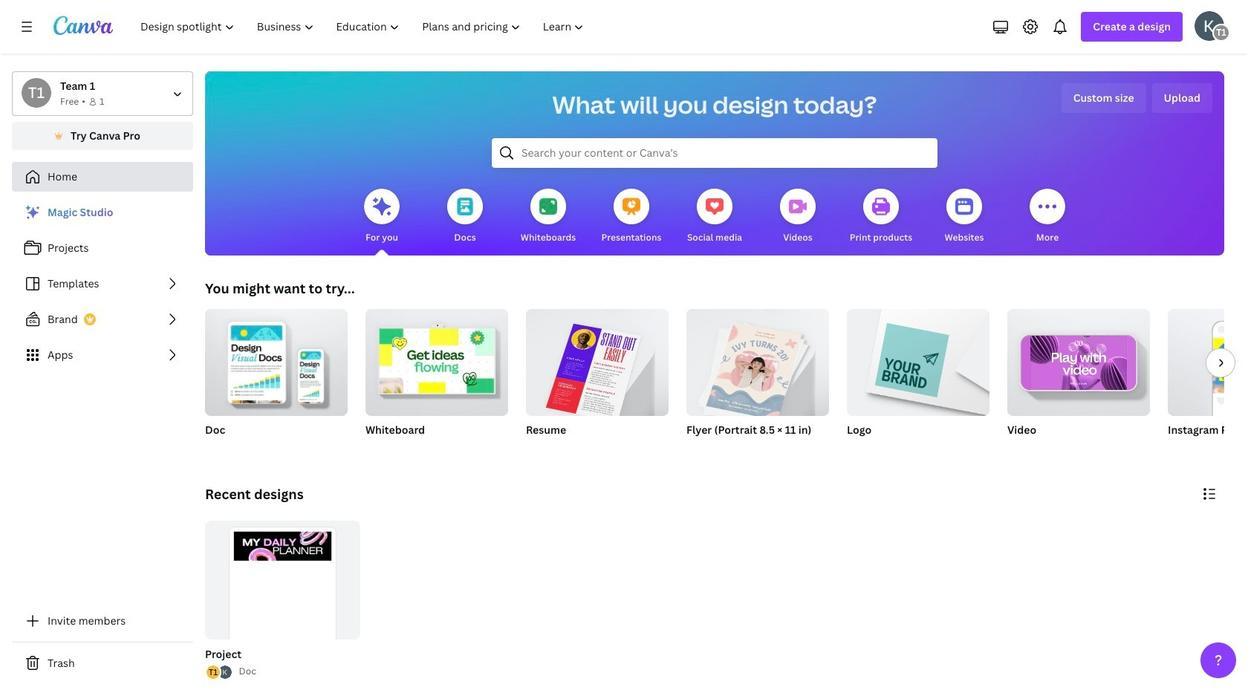 Task type: locate. For each thing, give the bounding box(es) containing it.
0 vertical spatial team 1 element
[[1213, 24, 1231, 42]]

None search field
[[492, 138, 938, 168]]

team 1 element
[[1213, 24, 1231, 42], [22, 78, 51, 108]]

0 horizontal spatial list
[[12, 198, 193, 370]]

0 horizontal spatial team 1 element
[[22, 78, 51, 108]]

list
[[12, 198, 193, 370], [205, 665, 233, 681]]

group
[[205, 303, 348, 456], [205, 303, 348, 416], [366, 303, 508, 456], [366, 303, 508, 416], [526, 303, 669, 456], [526, 303, 669, 423], [1008, 303, 1151, 456], [1008, 303, 1151, 416], [687, 309, 830, 456], [847, 309, 990, 456], [1169, 309, 1249, 456], [1169, 309, 1249, 416], [202, 521, 360, 681], [205, 521, 360, 679]]

1 vertical spatial team 1 element
[[22, 78, 51, 108]]

team 1 image
[[22, 78, 51, 108]]

1 vertical spatial list
[[205, 665, 233, 681]]

1 horizontal spatial list
[[205, 665, 233, 681]]

Search search field
[[522, 139, 908, 167]]

1 horizontal spatial team 1 element
[[1213, 24, 1231, 42]]



Task type: describe. For each thing, give the bounding box(es) containing it.
team 1 element inside "switch to another team" button
[[22, 78, 51, 108]]

team 1 image
[[1213, 24, 1231, 42]]

kendall parks image
[[1195, 11, 1225, 41]]

top level navigation element
[[131, 12, 597, 42]]

Switch to another team button
[[12, 71, 193, 116]]

0 vertical spatial list
[[12, 198, 193, 370]]



Task type: vqa. For each thing, say whether or not it's contained in the screenshot.
Team 1 element to the left
yes



